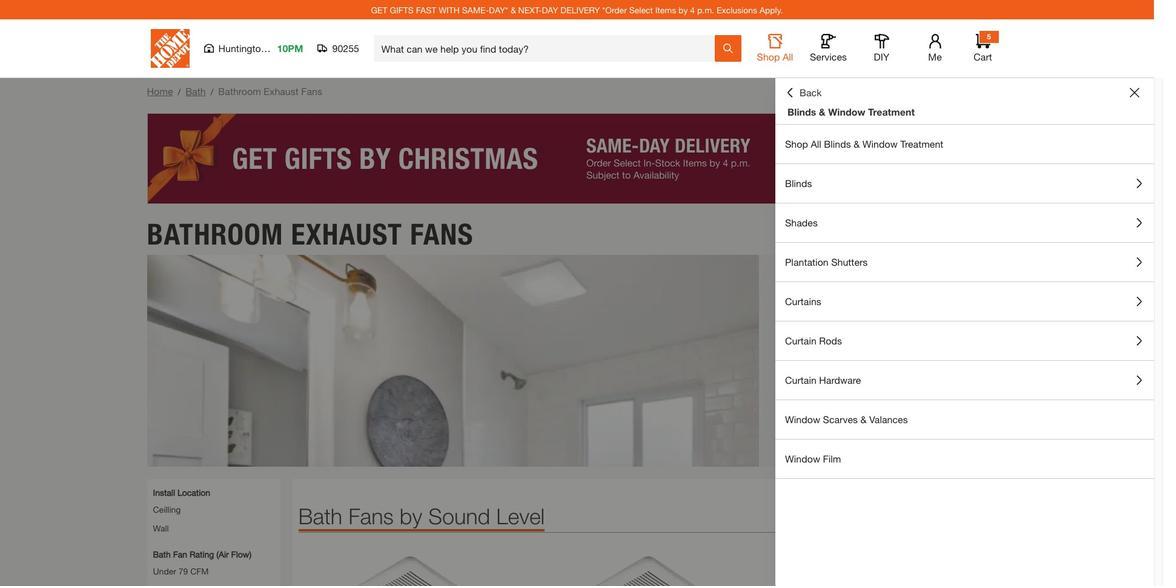 Task type: vqa. For each thing, say whether or not it's contained in the screenshot.
Sound
yes



Task type: locate. For each thing, give the bounding box(es) containing it.
blinds down blinds & window treatment
[[824, 138, 851, 150]]

shop all
[[757, 51, 793, 62]]

wall
[[153, 523, 169, 534]]

fast
[[416, 5, 436, 15]]

/
[[178, 87, 181, 97], [211, 87, 213, 97]]

curtain rods
[[785, 335, 842, 347]]

1 horizontal spatial fans
[[349, 503, 394, 529]]

0 horizontal spatial shop
[[757, 51, 780, 62]]

shop all blinds & window treatment link
[[776, 125, 1154, 164]]

1 horizontal spatial all
[[811, 138, 822, 150]]

0 horizontal spatial /
[[178, 87, 181, 97]]

2 curtain from the top
[[785, 374, 817, 386]]

90255 button
[[318, 42, 360, 55]]

0 vertical spatial fans
[[301, 85, 322, 97]]

0 vertical spatial treatment
[[868, 106, 915, 118]]

exhaust
[[264, 85, 299, 97], [291, 217, 403, 252]]

1 / from the left
[[178, 87, 181, 97]]

& right day*
[[511, 5, 516, 15]]

blinds down back button at top
[[788, 106, 816, 118]]

0 vertical spatial curtain
[[785, 335, 817, 347]]

all up back button at top
[[783, 51, 793, 62]]

curtains
[[785, 296, 822, 307]]

all for shop all
[[783, 51, 793, 62]]

2 vertical spatial bath
[[153, 549, 171, 560]]

0 vertical spatial blinds
[[788, 106, 816, 118]]

shop inside button
[[757, 51, 780, 62]]

1 horizontal spatial by
[[679, 5, 688, 15]]

1 curtain from the top
[[785, 335, 817, 347]]

treatment
[[868, 106, 915, 118], [901, 138, 944, 150]]

bath fans by sound level
[[298, 503, 545, 529]]

2 horizontal spatial fans
[[410, 217, 474, 252]]

hardware
[[819, 374, 861, 386]]

blinds button
[[776, 164, 1154, 203]]

cfm
[[190, 566, 209, 577]]

1 vertical spatial curtain
[[785, 374, 817, 386]]

90255
[[332, 42, 359, 54]]

with
[[439, 5, 460, 15]]

0 vertical spatial shop
[[757, 51, 780, 62]]

0 horizontal spatial by
[[400, 503, 422, 529]]

curtain inside curtain hardware button
[[785, 374, 817, 386]]

treatment up blinds 'button'
[[901, 138, 944, 150]]

blinds & window treatment
[[788, 106, 915, 118]]

What can we help you find today? search field
[[381, 36, 714, 61]]

window
[[828, 106, 866, 118], [863, 138, 898, 150], [785, 414, 820, 425], [785, 453, 820, 465]]

window film link
[[776, 440, 1154, 479]]

rods
[[819, 335, 842, 347]]

1 vertical spatial bath
[[298, 503, 342, 529]]

ceilling link
[[153, 504, 181, 515]]

window film
[[785, 453, 841, 465]]

sponsored banner image
[[147, 113, 1007, 204]]

bath link
[[186, 85, 206, 97]]

shop inside menu
[[785, 138, 808, 150]]

1 vertical spatial all
[[811, 138, 822, 150]]

all inside menu
[[811, 138, 822, 150]]

curtain
[[785, 335, 817, 347], [785, 374, 817, 386]]

1 horizontal spatial /
[[211, 87, 213, 97]]

shop for shop all
[[757, 51, 780, 62]]

me
[[928, 51, 942, 62]]

&
[[511, 5, 516, 15], [819, 106, 826, 118], [854, 138, 860, 150], [861, 414, 867, 425]]

0 horizontal spatial bath
[[153, 549, 171, 560]]

2 vertical spatial fans
[[349, 503, 394, 529]]

1 vertical spatial shop
[[785, 138, 808, 150]]

shop down the apply.
[[757, 51, 780, 62]]

curtain inside curtain rods button
[[785, 335, 817, 347]]

2 horizontal spatial bath
[[298, 503, 342, 529]]

1 horizontal spatial shop
[[785, 138, 808, 150]]

curtain left hardware
[[785, 374, 817, 386]]

shop down back button at top
[[785, 138, 808, 150]]

shop all button
[[756, 34, 795, 63]]

next-
[[518, 5, 542, 15]]

1 vertical spatial blinds
[[824, 138, 851, 150]]

blinds up shades at the right of page
[[785, 178, 812, 189]]

all inside button
[[783, 51, 793, 62]]

0 vertical spatial bathroom
[[218, 85, 261, 97]]

blinds inside 'button'
[[785, 178, 812, 189]]

bath
[[186, 85, 206, 97], [298, 503, 342, 529], [153, 549, 171, 560]]

treatment up shop all blinds & window treatment
[[868, 106, 915, 118]]

1 vertical spatial bathroom
[[147, 217, 283, 252]]

menu
[[776, 125, 1154, 479]]

shades button
[[776, 204, 1154, 242]]

all
[[783, 51, 793, 62], [811, 138, 822, 150]]

all down blinds & window treatment
[[811, 138, 822, 150]]

shop
[[757, 51, 780, 62], [785, 138, 808, 150]]

sound
[[429, 503, 490, 529]]

by left sound
[[400, 503, 422, 529]]

bathroom exhaust fans
[[147, 217, 474, 252]]

2 vertical spatial blinds
[[785, 178, 812, 189]]

exclusions
[[717, 5, 757, 15]]

under 79 cfm link
[[153, 566, 209, 577]]

fans
[[301, 85, 322, 97], [410, 217, 474, 252], [349, 503, 394, 529]]

0 vertical spatial bath
[[186, 85, 206, 97]]

window up shop all blinds & window treatment
[[828, 106, 866, 118]]

/ left bath link
[[178, 87, 181, 97]]

0 horizontal spatial all
[[783, 51, 793, 62]]

0 horizontal spatial fans
[[301, 85, 322, 97]]

by left 4
[[679, 5, 688, 15]]

treatment inside menu
[[901, 138, 944, 150]]

1 vertical spatial treatment
[[901, 138, 944, 150]]

/ right bath link
[[211, 87, 213, 97]]

film
[[823, 453, 841, 465]]

curtain left rods
[[785, 335, 817, 347]]

gifts
[[390, 5, 414, 15]]

shop for shop all blinds & window treatment
[[785, 138, 808, 150]]

blinds
[[788, 106, 816, 118], [824, 138, 851, 150], [785, 178, 812, 189]]

0 vertical spatial all
[[783, 51, 793, 62]]

items
[[655, 5, 676, 15]]

0 vertical spatial by
[[679, 5, 688, 15]]

day*
[[489, 5, 508, 15]]

by
[[679, 5, 688, 15], [400, 503, 422, 529]]

bathroom
[[218, 85, 261, 97], [147, 217, 283, 252]]



Task type: describe. For each thing, give the bounding box(es) containing it.
window scarves & valances
[[785, 414, 908, 425]]

shop all blinds & window treatment
[[785, 138, 944, 150]]

loud bath fans image
[[775, 551, 1001, 587]]

1 vertical spatial by
[[400, 503, 422, 529]]

quiet bath fans image
[[298, 551, 525, 587]]

huntington park
[[218, 42, 289, 54]]

install
[[153, 487, 175, 498]]

window left the "scarves"
[[785, 414, 820, 425]]

scarves
[[823, 414, 858, 425]]

fan
[[173, 549, 187, 560]]

bath for bath fan rating (air flow)
[[153, 549, 171, 560]]

get
[[371, 5, 388, 15]]

drawer close image
[[1130, 88, 1140, 98]]

0 vertical spatial exhaust
[[264, 85, 299, 97]]

5
[[987, 32, 991, 41]]

boost indoor air quality image
[[147, 255, 1007, 467]]

window left film
[[785, 453, 820, 465]]

wall link
[[153, 523, 169, 534]]

shutters
[[831, 256, 868, 268]]

all for shop all blinds & window treatment
[[811, 138, 822, 150]]

plantation
[[785, 256, 829, 268]]

select
[[629, 5, 653, 15]]

me button
[[916, 34, 955, 63]]

2 / from the left
[[211, 87, 213, 97]]

curtains button
[[776, 282, 1154, 321]]

1 horizontal spatial bath
[[186, 85, 206, 97]]

home / bath / bathroom exhaust fans
[[147, 85, 322, 97]]

curtain rods button
[[776, 322, 1154, 361]]

window scarves & valances link
[[776, 401, 1154, 439]]

menu containing shop all blinds & window treatment
[[776, 125, 1154, 479]]

bath fan rating (air flow)
[[153, 549, 251, 560]]

huntington
[[218, 42, 266, 54]]

(air
[[216, 549, 229, 560]]

plantation shutters
[[785, 256, 868, 268]]

under 79 cfm
[[153, 566, 209, 577]]

& right the "scarves"
[[861, 414, 867, 425]]

apply.
[[760, 5, 783, 15]]

1 vertical spatial exhaust
[[291, 217, 403, 252]]

rating
[[190, 549, 214, 560]]

moderate bath fans image
[[537, 551, 763, 587]]

curtain hardware
[[785, 374, 861, 386]]

install location
[[153, 487, 210, 498]]

cart
[[974, 51, 992, 62]]

under
[[153, 566, 176, 577]]

back button
[[785, 87, 822, 99]]

& down blinds & window treatment
[[854, 138, 860, 150]]

shades
[[785, 217, 818, 228]]

blinds for blinds
[[785, 178, 812, 189]]

location
[[178, 487, 210, 498]]

home link
[[147, 85, 173, 97]]

79
[[179, 566, 188, 577]]

window down blinds & window treatment
[[863, 138, 898, 150]]

curtain for curtain hardware
[[785, 374, 817, 386]]

blinds for blinds & window treatment
[[788, 106, 816, 118]]

ceilling
[[153, 504, 181, 515]]

diy button
[[863, 34, 901, 63]]

curtain for curtain rods
[[785, 335, 817, 347]]

services
[[810, 51, 847, 62]]

home
[[147, 85, 173, 97]]

day
[[542, 5, 558, 15]]

bath for bath fans by sound level
[[298, 503, 342, 529]]

& down back
[[819, 106, 826, 118]]

get gifts fast with same-day* & next-day delivery *order select items by 4 p.m. exclusions apply.
[[371, 5, 783, 15]]

level
[[496, 503, 545, 529]]

cart 5
[[974, 32, 992, 62]]

flow)
[[231, 549, 251, 560]]

1 vertical spatial fans
[[410, 217, 474, 252]]

4
[[690, 5, 695, 15]]

diy
[[874, 51, 890, 62]]

p.m.
[[697, 5, 714, 15]]

delivery
[[561, 5, 600, 15]]

*order
[[602, 5, 627, 15]]

plantation shutters button
[[776, 243, 1154, 282]]

10pm
[[277, 42, 303, 54]]

back
[[800, 87, 822, 98]]

park
[[269, 42, 289, 54]]

feedback link image
[[1147, 205, 1163, 270]]

curtain hardware button
[[776, 361, 1154, 400]]

valances
[[870, 414, 908, 425]]

services button
[[809, 34, 848, 63]]

same-
[[462, 5, 489, 15]]

the home depot logo image
[[151, 29, 189, 68]]



